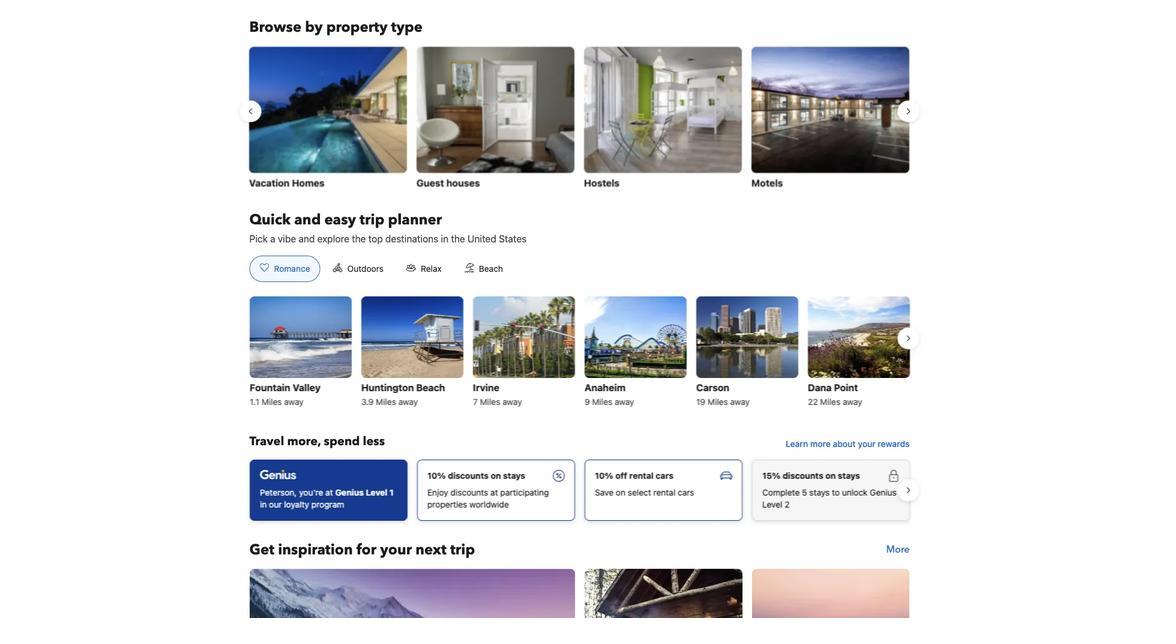 Task type: locate. For each thing, give the bounding box(es) containing it.
2 10% from the left
[[595, 471, 613, 481]]

stays inside complete 5 stays to unlock genius level 2
[[809, 488, 830, 498]]

4 away from the left
[[615, 397, 634, 407]]

rental right select
[[653, 488, 675, 498]]

blue genius logo image
[[260, 470, 296, 480], [260, 470, 296, 480]]

0 horizontal spatial cars
[[655, 471, 673, 481]]

1 horizontal spatial on
[[616, 488, 625, 498]]

rental
[[629, 471, 653, 481], [653, 488, 675, 498]]

miles down anaheim
[[592, 397, 612, 407]]

worldwide
[[469, 500, 509, 510]]

beach down "united"
[[479, 264, 503, 274]]

your right about
[[858, 439, 876, 449]]

0 horizontal spatial genius
[[335, 488, 364, 498]]

vacation homes
[[249, 177, 325, 188]]

1 at from the left
[[325, 488, 333, 498]]

anaheim
[[584, 382, 625, 393]]

in
[[441, 233, 449, 245], [260, 500, 266, 510]]

away right "7"
[[502, 397, 522, 407]]

miles
[[261, 397, 282, 407], [376, 397, 396, 407], [480, 397, 500, 407], [592, 397, 612, 407], [707, 397, 728, 407], [820, 397, 840, 407]]

1
[[389, 488, 393, 498]]

1 miles from the left
[[261, 397, 282, 407]]

spend
[[324, 433, 360, 450]]

huntington
[[361, 382, 414, 393]]

miles down carson
[[707, 397, 728, 407]]

trip right next
[[450, 540, 475, 560]]

1 vertical spatial trip
[[450, 540, 475, 560]]

0 vertical spatial cars
[[655, 471, 673, 481]]

1 vertical spatial your
[[380, 540, 412, 560]]

rental up select
[[629, 471, 653, 481]]

1 vertical spatial beach
[[416, 382, 445, 393]]

peterson, you're at genius level 1 in our loyalty program
[[260, 488, 393, 510]]

more link
[[887, 540, 910, 559]]

0 horizontal spatial on
[[491, 471, 501, 481]]

romance button
[[249, 256, 320, 282]]

miles inside fountain valley 1.1 miles away
[[261, 397, 282, 407]]

1 horizontal spatial in
[[441, 233, 449, 245]]

miles right "7"
[[480, 397, 500, 407]]

outdoors button
[[323, 256, 394, 282]]

region
[[240, 42, 919, 196], [240, 292, 919, 414], [240, 455, 919, 526]]

1 horizontal spatial genius
[[870, 488, 897, 498]]

1 horizontal spatial your
[[858, 439, 876, 449]]

1 horizontal spatial stays
[[809, 488, 830, 498]]

at
[[325, 488, 333, 498], [490, 488, 498, 498]]

dana point 22 miles away
[[808, 382, 862, 407]]

trip inside the quick and easy trip planner pick a vibe and explore the top destinations in the united states
[[360, 210, 384, 230]]

0 vertical spatial level
[[366, 488, 387, 498]]

vacation
[[249, 177, 290, 188]]

6 miles from the left
[[820, 397, 840, 407]]

15%
[[762, 471, 780, 481]]

0 horizontal spatial stays
[[503, 471, 525, 481]]

on for at
[[491, 471, 501, 481]]

stays right 5
[[809, 488, 830, 498]]

0 vertical spatial rental
[[629, 471, 653, 481]]

more
[[810, 439, 831, 449]]

genius right "unlock"
[[870, 488, 897, 498]]

huntington beach 3.9 miles away
[[361, 382, 445, 407]]

away inside "irvine 7 miles away"
[[502, 397, 522, 407]]

fountain valley 1.1 miles away
[[249, 382, 320, 407]]

away down valley on the left bottom of the page
[[284, 397, 303, 407]]

region containing 10% discounts on stays
[[240, 455, 919, 526]]

discounts
[[448, 471, 488, 481], [783, 471, 823, 481], [450, 488, 488, 498]]

1 away from the left
[[284, 397, 303, 407]]

10% for 10% off rental cars
[[595, 471, 613, 481]]

miles inside dana point 22 miles away
[[820, 397, 840, 407]]

vacation homes link
[[249, 47, 407, 191]]

your
[[858, 439, 876, 449], [380, 540, 412, 560]]

participating
[[500, 488, 549, 498]]

miles inside huntington beach 3.9 miles away
[[376, 397, 396, 407]]

at inside peterson, you're at genius level 1 in our loyalty program
[[325, 488, 333, 498]]

beach right huntington
[[416, 382, 445, 393]]

cars up save on select rental cars
[[655, 471, 673, 481]]

1 horizontal spatial at
[[490, 488, 498, 498]]

the left "united"
[[451, 233, 465, 245]]

2 at from the left
[[490, 488, 498, 498]]

quick and easy trip planner pick a vibe and explore the top destinations in the united states
[[249, 210, 527, 245]]

5 away from the left
[[730, 397, 750, 407]]

at up worldwide
[[490, 488, 498, 498]]

discounts inside enjoy discounts at participating properties worldwide
[[450, 488, 488, 498]]

level down complete
[[762, 500, 782, 510]]

0 vertical spatial beach
[[479, 264, 503, 274]]

discounts for 5
[[783, 471, 823, 481]]

2
[[785, 500, 790, 510]]

1 vertical spatial cars
[[678, 488, 694, 498]]

cars
[[655, 471, 673, 481], [678, 488, 694, 498]]

away down huntington
[[398, 397, 418, 407]]

1 horizontal spatial the
[[451, 233, 465, 245]]

point
[[834, 382, 858, 393]]

on up enjoy discounts at participating properties worldwide
[[491, 471, 501, 481]]

1 region from the top
[[240, 42, 919, 196]]

away inside anaheim 9 miles away
[[615, 397, 634, 407]]

10% for 10% discounts on stays
[[427, 471, 446, 481]]

1 10% from the left
[[427, 471, 446, 481]]

away down point
[[843, 397, 862, 407]]

on
[[491, 471, 501, 481], [825, 471, 836, 481], [616, 488, 625, 498]]

1 horizontal spatial trip
[[450, 540, 475, 560]]

in inside peterson, you're at genius level 1 in our loyalty program
[[260, 500, 266, 510]]

0 horizontal spatial your
[[380, 540, 412, 560]]

and right vibe
[[299, 233, 315, 245]]

1 horizontal spatial level
[[762, 500, 782, 510]]

2 away from the left
[[398, 397, 418, 407]]

discounts down 10% discounts on stays
[[450, 488, 488, 498]]

relax button
[[396, 256, 452, 282]]

stays up participating on the bottom left
[[503, 471, 525, 481]]

5 miles from the left
[[707, 397, 728, 407]]

genius inside peterson, you're at genius level 1 in our loyalty program
[[335, 488, 364, 498]]

save on select rental cars
[[595, 488, 694, 498]]

in left our on the bottom of the page
[[260, 500, 266, 510]]

0 horizontal spatial in
[[260, 500, 266, 510]]

level
[[366, 488, 387, 498], [762, 500, 782, 510]]

0 horizontal spatial the
[[352, 233, 366, 245]]

discounts for discounts
[[448, 471, 488, 481]]

learn more about your rewards link
[[781, 433, 915, 455]]

stays up "unlock"
[[838, 471, 860, 481]]

on right save
[[616, 488, 625, 498]]

discounts up 5
[[783, 471, 823, 481]]

valley
[[292, 382, 320, 393]]

and up vibe
[[294, 210, 321, 230]]

6 away from the left
[[843, 397, 862, 407]]

1 vertical spatial level
[[762, 500, 782, 510]]

0 horizontal spatial level
[[366, 488, 387, 498]]

level inside complete 5 stays to unlock genius level 2
[[762, 500, 782, 510]]

miles down huntington
[[376, 397, 396, 407]]

select
[[628, 488, 651, 498]]

beach inside huntington beach 3.9 miles away
[[416, 382, 445, 393]]

0 vertical spatial and
[[294, 210, 321, 230]]

3 miles from the left
[[480, 397, 500, 407]]

more,
[[287, 433, 321, 450]]

1 horizontal spatial 10%
[[595, 471, 613, 481]]

in up relax
[[441, 233, 449, 245]]

3 region from the top
[[240, 455, 919, 526]]

anaheim 9 miles away
[[584, 382, 634, 407]]

0 vertical spatial region
[[240, 42, 919, 196]]

genius up program
[[335, 488, 364, 498]]

miles down fountain
[[261, 397, 282, 407]]

away
[[284, 397, 303, 407], [398, 397, 418, 407], [502, 397, 522, 407], [615, 397, 634, 407], [730, 397, 750, 407], [843, 397, 862, 407]]

1 horizontal spatial beach
[[479, 264, 503, 274]]

motels link
[[752, 47, 910, 191]]

10% up enjoy
[[427, 471, 446, 481]]

cars right select
[[678, 488, 694, 498]]

genius
[[335, 488, 364, 498], [870, 488, 897, 498]]

0 horizontal spatial at
[[325, 488, 333, 498]]

discounts up enjoy discounts at participating properties worldwide
[[448, 471, 488, 481]]

next
[[416, 540, 447, 560]]

level left 1
[[366, 488, 387, 498]]

destinations
[[385, 233, 438, 245]]

away right 19
[[730, 397, 750, 407]]

1 vertical spatial region
[[240, 292, 919, 414]]

your right for
[[380, 540, 412, 560]]

3 away from the left
[[502, 397, 522, 407]]

away inside dana point 22 miles away
[[843, 397, 862, 407]]

tab list
[[240, 256, 523, 283]]

2 region from the top
[[240, 292, 919, 414]]

10%
[[427, 471, 446, 481], [595, 471, 613, 481]]

0 vertical spatial in
[[441, 233, 449, 245]]

1 vertical spatial in
[[260, 500, 266, 510]]

2 genius from the left
[[870, 488, 897, 498]]

2 vertical spatial region
[[240, 455, 919, 526]]

miles right 22
[[820, 397, 840, 407]]

1 genius from the left
[[335, 488, 364, 498]]

region containing fountain valley
[[240, 292, 919, 414]]

2 miles from the left
[[376, 397, 396, 407]]

easy
[[324, 210, 356, 230]]

0 horizontal spatial trip
[[360, 210, 384, 230]]

0 vertical spatial your
[[858, 439, 876, 449]]

2 the from the left
[[451, 233, 465, 245]]

9
[[584, 397, 590, 407]]

learn more about your rewards
[[786, 439, 910, 449]]

away inside huntington beach 3.9 miles away
[[398, 397, 418, 407]]

4 miles from the left
[[592, 397, 612, 407]]

miles inside anaheim 9 miles away
[[592, 397, 612, 407]]

2 horizontal spatial on
[[825, 471, 836, 481]]

stays
[[503, 471, 525, 481], [838, 471, 860, 481], [809, 488, 830, 498]]

at up program
[[325, 488, 333, 498]]

at inside enjoy discounts at participating properties worldwide
[[490, 488, 498, 498]]

hostels link
[[584, 47, 742, 191]]

less
[[363, 433, 385, 450]]

trip up top
[[360, 210, 384, 230]]

10% up save
[[595, 471, 613, 481]]

the left top
[[352, 233, 366, 245]]

0 vertical spatial trip
[[360, 210, 384, 230]]

away inside fountain valley 1.1 miles away
[[284, 397, 303, 407]]

2 horizontal spatial stays
[[838, 471, 860, 481]]

on up to
[[825, 471, 836, 481]]

inspiration
[[278, 540, 353, 560]]

outdoors
[[347, 264, 384, 274]]

away down anaheim
[[615, 397, 634, 407]]

0 horizontal spatial 10%
[[427, 471, 446, 481]]

your for rewards
[[858, 439, 876, 449]]

0 horizontal spatial beach
[[416, 382, 445, 393]]



Task type: describe. For each thing, give the bounding box(es) containing it.
fountain
[[249, 382, 290, 393]]

your for next
[[380, 540, 412, 560]]

1.1
[[249, 397, 259, 407]]

our
[[269, 500, 282, 510]]

by
[[305, 17, 323, 37]]

properties
[[427, 500, 467, 510]]

1 vertical spatial rental
[[653, 488, 675, 498]]

1 vertical spatial and
[[299, 233, 315, 245]]

browse
[[249, 17, 302, 37]]

irvine
[[473, 382, 499, 393]]

browse by property type
[[249, 17, 423, 37]]

guest houses
[[417, 177, 480, 188]]

15% discounts on stays
[[762, 471, 860, 481]]

genius inside complete 5 stays to unlock genius level 2
[[870, 488, 897, 498]]

get
[[249, 540, 274, 560]]

3.9
[[361, 397, 373, 407]]

about
[[833, 439, 856, 449]]

more
[[887, 543, 910, 556]]

miles inside carson 19 miles away
[[707, 397, 728, 407]]

a
[[270, 233, 275, 245]]

motels
[[752, 177, 783, 188]]

off
[[615, 471, 627, 481]]

united
[[468, 233, 496, 245]]

away inside carson 19 miles away
[[730, 397, 750, 407]]

travel
[[249, 433, 284, 450]]

complete 5 stays to unlock genius level 2
[[762, 488, 897, 510]]

miles inside "irvine 7 miles away"
[[480, 397, 500, 407]]

houses
[[447, 177, 480, 188]]

complete
[[762, 488, 800, 498]]

beach inside button
[[479, 264, 503, 274]]

level inside peterson, you're at genius level 1 in our loyalty program
[[366, 488, 387, 498]]

hostels
[[584, 177, 620, 188]]

explore
[[317, 233, 349, 245]]

stays for 10% discounts on stays
[[503, 471, 525, 481]]

at for genius
[[325, 488, 333, 498]]

enjoy discounts at participating properties worldwide
[[427, 488, 549, 510]]

vibe
[[278, 233, 296, 245]]

1 horizontal spatial cars
[[678, 488, 694, 498]]

homes
[[292, 177, 325, 188]]

on for stays
[[825, 471, 836, 481]]

to
[[832, 488, 840, 498]]

states
[[499, 233, 527, 245]]

22
[[808, 397, 818, 407]]

enjoy
[[427, 488, 448, 498]]

tab list containing romance
[[240, 256, 523, 283]]

relax
[[421, 264, 442, 274]]

top
[[368, 233, 383, 245]]

get inspiration for your next trip
[[249, 540, 475, 560]]

type
[[391, 17, 423, 37]]

property
[[326, 17, 388, 37]]

loyalty
[[284, 500, 309, 510]]

19
[[696, 397, 705, 407]]

learn
[[786, 439, 808, 449]]

7
[[473, 397, 477, 407]]

romance
[[274, 264, 310, 274]]

10% discounts on stays
[[427, 471, 525, 481]]

program
[[311, 500, 344, 510]]

in inside the quick and easy trip planner pick a vibe and explore the top destinations in the united states
[[441, 233, 449, 245]]

for
[[356, 540, 377, 560]]

1 the from the left
[[352, 233, 366, 245]]

carson
[[696, 382, 729, 393]]

pick
[[249, 233, 268, 245]]

beach button
[[454, 256, 513, 282]]

carson 19 miles away
[[696, 382, 750, 407]]

peterson,
[[260, 488, 297, 498]]

5
[[802, 488, 807, 498]]

planner
[[388, 210, 442, 230]]

irvine 7 miles away
[[473, 382, 522, 407]]

rewards
[[878, 439, 910, 449]]

dana
[[808, 382, 832, 393]]

at for participating
[[490, 488, 498, 498]]

travel more, spend less
[[249, 433, 385, 450]]

guest
[[417, 177, 445, 188]]

10% off rental cars
[[595, 471, 673, 481]]

region containing vacation homes
[[240, 42, 919, 196]]

guest houses link
[[417, 47, 575, 191]]

save
[[595, 488, 613, 498]]

stays for 15% discounts on stays
[[838, 471, 860, 481]]

quick
[[249, 210, 291, 230]]

you're
[[299, 488, 323, 498]]

unlock
[[842, 488, 867, 498]]



Task type: vqa. For each thing, say whether or not it's contained in the screenshot.
jod
no



